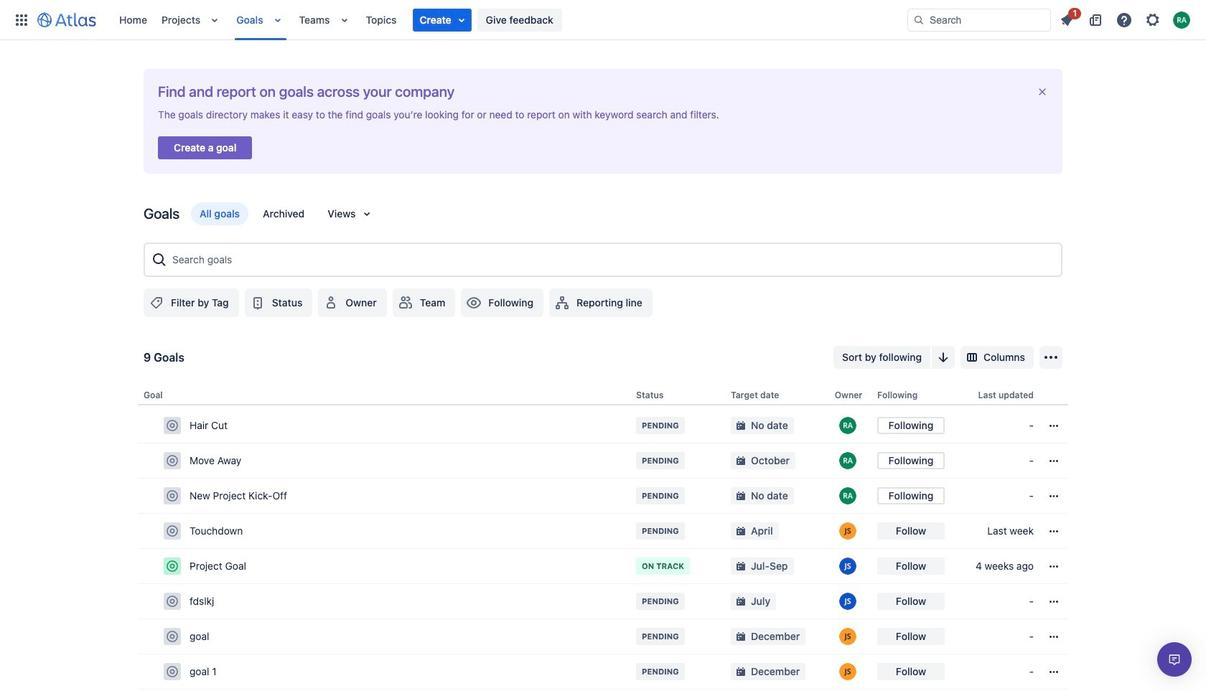 Task type: describe. For each thing, give the bounding box(es) containing it.
hair cut image
[[167, 420, 178, 432]]

top element
[[9, 0, 908, 40]]

help image
[[1116, 11, 1133, 28]]

more icon image for fdslkj image
[[1046, 593, 1063, 611]]

following image
[[466, 294, 483, 312]]

0 horizontal spatial list
[[112, 0, 908, 40]]

notifications image
[[1059, 11, 1076, 28]]

goal 1 image
[[167, 667, 178, 678]]

close banner image
[[1037, 86, 1049, 98]]

search goals image
[[151, 251, 168, 269]]

1 horizontal spatial list item
[[1054, 5, 1082, 31]]

label image
[[148, 294, 165, 312]]

more icon image for new project kick-off image
[[1046, 488, 1063, 505]]

more icon image for touchdown image
[[1046, 523, 1063, 540]]

more icon image for hair cut icon
[[1046, 417, 1063, 435]]

account image
[[1174, 11, 1191, 28]]

more options image
[[1043, 349, 1060, 366]]

project goal image
[[167, 561, 178, 573]]



Task type: vqa. For each thing, say whether or not it's contained in the screenshot.
More icon for New Project Kick-Off image
yes



Task type: locate. For each thing, give the bounding box(es) containing it.
0 horizontal spatial list item
[[413, 8, 472, 31]]

list item inside list
[[413, 8, 472, 31]]

goal image
[[167, 631, 178, 643]]

reverse sort order image
[[935, 349, 952, 366]]

banner
[[0, 0, 1207, 40]]

Search goals field
[[168, 247, 1056, 273]]

fdslkj image
[[167, 596, 178, 608]]

1 more icon image from the top
[[1046, 417, 1063, 435]]

list item
[[1054, 5, 1082, 31], [413, 8, 472, 31]]

more icon image for move away image
[[1046, 453, 1063, 470]]

open intercom messenger image
[[1166, 651, 1184, 669]]

more icon image for project goal 'icon'
[[1046, 558, 1063, 575]]

search image
[[914, 14, 925, 25]]

switch to... image
[[13, 11, 30, 28]]

list
[[112, 0, 908, 40], [1054, 5, 1198, 31]]

new project kick-off image
[[167, 491, 178, 502]]

Search field
[[908, 8, 1052, 31]]

move away image
[[167, 455, 178, 467]]

status image
[[249, 294, 266, 312]]

more icon image for goal 1 image
[[1046, 664, 1063, 681]]

touchdown image
[[167, 526, 178, 537]]

more icon image
[[1046, 417, 1063, 435], [1046, 453, 1063, 470], [1046, 488, 1063, 505], [1046, 523, 1063, 540], [1046, 558, 1063, 575], [1046, 593, 1063, 611], [1046, 629, 1063, 646], [1046, 664, 1063, 681]]

more icon image for goal icon
[[1046, 629, 1063, 646]]

6 more icon image from the top
[[1046, 593, 1063, 611]]

5 more icon image from the top
[[1046, 558, 1063, 575]]

4 more icon image from the top
[[1046, 523, 1063, 540]]

1 horizontal spatial list
[[1054, 5, 1198, 31]]

2 more icon image from the top
[[1046, 453, 1063, 470]]

7 more icon image from the top
[[1046, 629, 1063, 646]]

None search field
[[908, 8, 1052, 31]]

8 more icon image from the top
[[1046, 664, 1063, 681]]

3 more icon image from the top
[[1046, 488, 1063, 505]]

settings image
[[1145, 11, 1162, 28]]



